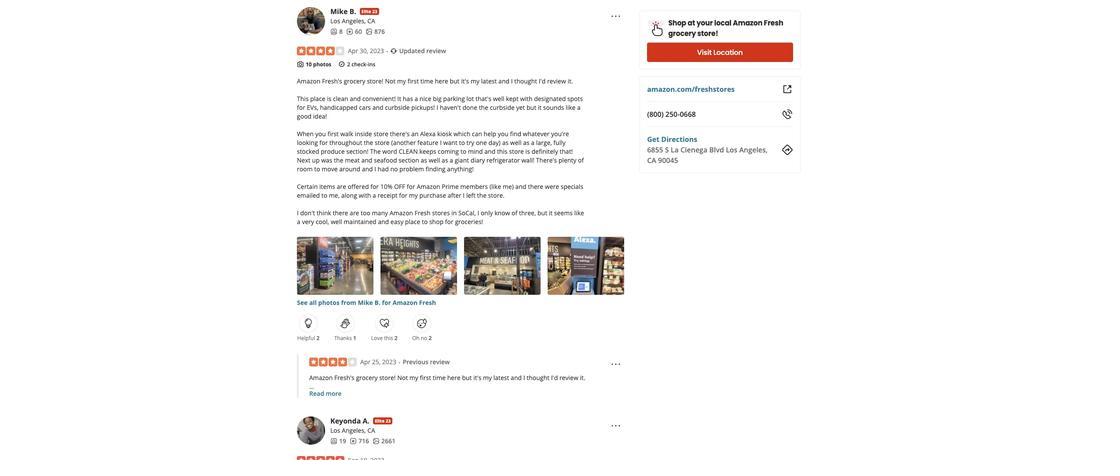 Task type: vqa. For each thing, say whether or not it's contained in the screenshot.
super on the bottom of page
no



Task type: describe. For each thing, give the bounding box(es) containing it.
offered
[[348, 183, 369, 191]]

0 vertical spatial evs,
[[307, 103, 319, 112]]

directions
[[661, 135, 697, 144]]

all
[[309, 299, 317, 307]]

24 directions v2 image
[[782, 145, 793, 155]]

0 vertical spatial like
[[566, 103, 576, 112]]

0 vertical spatial designated
[[534, 95, 566, 103]]

for inside i don't think there are too many amazon fresh stores in socal, i only know of three, but it seems like a very cool, well maintained and easy place to shop for groceries!
[[445, 218, 454, 226]]

looking for when you first walk inside store there's an alexa kiosk which can help you find whatever you're looking for throughout the store (another feature i want to try one day) as well as a large, fully stocked produce section! the word clean keeps coming to mind and this store is definitely that! next up was the meat and seafood section as well as a giant diary refrigerator wall! there's plenty of room to move around and i had no problem finding anything!
[[297, 139, 318, 147]]

whatever for plenty
[[535, 427, 562, 435]]

thought for whatever
[[515, 77, 537, 85]]

left
[[466, 191, 476, 200]]

1 vertical spatial mike
[[358, 299, 373, 307]]

for inside when you first walk inside store there's an alexa kiosk which can help you find whatever you're looking for throughout the store (another feature i want to try one day) as well as a large, fully stocked produce section! the word clean keeps coming to mind and this store is definitely that! next up was the meat and seafood section as well as a giant diary wall! there's plenty of room
[[332, 436, 340, 444]]

thanks
[[334, 335, 352, 342]]

amazon.com/freshstores
[[647, 84, 735, 94]]

(another for refrigerator
[[391, 139, 416, 147]]

anything!
[[447, 165, 474, 173]]

feature for refrigerator
[[418, 139, 439, 147]]

2023 for apr 25, 2023
[[382, 358, 396, 367]]

0 vertical spatial handicapped
[[320, 103, 358, 112]]

menu image for mike b.
[[611, 11, 621, 21]]

reviews element for a.
[[350, 437, 369, 446]]

1 vertical spatial convenient!
[[375, 392, 408, 400]]

of inside when you first walk inside store there's an alexa kiosk which can help you find whatever you're looking for throughout the store (another feature i want to try one day) as well as a large, fully stocked produce section! the word clean keeps coming to mind and this store is definitely that! next up was the meat and seafood section as well as a giant diary refrigerator wall! there's plenty of room to move around and i had no problem finding anything!
[[578, 156, 584, 165]]

diary for wall!
[[483, 453, 497, 461]]

for right off
[[407, 183, 415, 191]]

0 horizontal spatial this
[[384, 335, 393, 342]]

los inside the get directions 6855 s la cienega blvd los angeles, ca 90045
[[726, 145, 738, 155]]

clean for refrigerator
[[399, 147, 418, 156]]

apr for apr 25, 2023
[[360, 358, 371, 367]]

fully for of
[[566, 436, 578, 444]]

previous review
[[403, 358, 450, 367]]

keeps for wall!
[[432, 445, 449, 453]]

three,
[[519, 209, 536, 217]]

don't
[[300, 209, 315, 217]]

stocked for when you first walk inside store there's an alexa kiosk which can help you find whatever you're looking for throughout the store (another feature i want to try one day) as well as a large, fully stocked produce section! the word clean keeps coming to mind and this store is definitely that! next up was the meat and seafood section as well as a giant diary wall! there's plenty of room
[[309, 445, 332, 453]]

were
[[545, 183, 559, 191]]

fresh for i don't think there are too many amazon fresh stores in socal, i only know of three, but it seems like a very cool, well maintained and easy place to shop for groceries!
[[415, 209, 431, 217]]

one for refrigerator
[[476, 139, 487, 147]]

1 vertical spatial big
[[445, 392, 454, 400]]

helpful 2
[[297, 335, 320, 342]]

it. for this place is clean and convenient! it has a nice big parking lot that's well kept with designated spots for evs, handicapped cars and curbside pickups! i haven't done the curbside yet but it sounds like a good idea!
[[580, 374, 586, 382]]

only
[[481, 209, 493, 217]]

coming for refrigerator
[[438, 147, 459, 156]]

read
[[309, 390, 324, 398]]

(like
[[490, 183, 501, 191]]

1 vertical spatial has
[[415, 392, 425, 400]]

16 photos v2 image for a.
[[373, 438, 380, 445]]

0668
[[680, 110, 696, 119]]

apr 30, 2023
[[348, 47, 384, 55]]

the for when you first walk inside store there's an alexa kiosk which can help you find whatever you're looking for throughout the store (another feature i want to try one day) as well as a large, fully stocked produce section! the word clean keeps coming to mind and this store is definitely that! next up was the meat and seafood section as well as a giant diary wall! there's plenty of room
[[383, 445, 393, 453]]

ca for keyonda a.
[[368, 427, 375, 435]]

0 horizontal spatial b.
[[350, 6, 356, 16]]

1 vertical spatial haven't
[[452, 401, 473, 409]]

2 right "16 check in v2" image
[[347, 61, 350, 68]]

1 vertical spatial nice
[[432, 392, 444, 400]]

for up love this 2
[[382, 299, 391, 307]]

it inside i don't think there are too many amazon fresh stores in socal, i only know of three, but it seems like a very cool, well maintained and easy place to shop for groceries!
[[549, 209, 553, 217]]

helpful
[[297, 335, 315, 342]]

(2 reactions) element for oh no 2
[[429, 335, 432, 342]]

many
[[372, 209, 388, 217]]

1 vertical spatial handicapped
[[332, 401, 370, 409]]

0 vertical spatial done
[[463, 103, 477, 112]]

1 vertical spatial sounds
[[556, 401, 577, 409]]

0 vertical spatial lot
[[467, 95, 474, 103]]

(2 reactions) element for love this 2
[[395, 335, 398, 342]]

16 camera v2 image
[[297, 61, 304, 68]]

is inside when you first walk inside store there's an alexa kiosk which can help you find whatever you're looking for throughout the store (another feature i want to try one day) as well as a large, fully stocked produce section! the word clean keeps coming to mind and this store is definitely that! next up was the meat and seafood section as well as a giant diary refrigerator wall! there's plenty of room to move around and i had no problem finding anything!
[[526, 147, 530, 156]]

around
[[339, 165, 360, 173]]

5 star rating image
[[297, 457, 345, 461]]

looking for when you first walk inside store there's an alexa kiosk which can help you find whatever you're looking for throughout the store (another feature i want to try one day) as well as a large, fully stocked produce section! the word clean keeps coming to mind and this store is definitely that! next up was the meat and seafood section as well as a giant diary wall! there's plenty of room
[[309, 436, 330, 444]]

1 vertical spatial clean
[[346, 392, 361, 400]]

2 vertical spatial it
[[550, 401, 554, 409]]

me)
[[503, 183, 514, 191]]

1 vertical spatial yet
[[529, 401, 537, 409]]

to inside certain items are offered for 10% off  for amazon prime members (like me) and there were specials emailed to me, along with a receipt for my purchase after i left the store.
[[322, 191, 328, 200]]

i don't think there are too many amazon fresh stores in socal, i only know of three, but it seems like a very cool, well maintained and easy place to shop for groceries!
[[297, 209, 584, 226]]

4 star rating image for apr 25, 2023
[[309, 358, 357, 367]]

photos element for keyonda a.
[[373, 437, 396, 446]]

i inside certain items are offered for 10% off  for amazon prime members (like me) and there were specials emailed to me, along with a receipt for my purchase after i left the store.
[[463, 191, 465, 200]]

see
[[297, 299, 308, 307]]

16 photos v2 image for b.
[[366, 28, 373, 35]]

from
[[341, 299, 356, 307]]

thought for kept
[[527, 374, 550, 382]]

location
[[714, 47, 743, 57]]

help for refrigerator
[[484, 130, 496, 138]]

try for wall!
[[479, 436, 487, 444]]

love this 2
[[371, 335, 398, 342]]

0 vertical spatial with
[[520, 95, 533, 103]]

your
[[697, 18, 713, 28]]

it's for parking
[[474, 374, 482, 382]]

(800) 250-0668
[[647, 110, 696, 119]]

refrigerator
[[487, 156, 520, 165]]

love
[[371, 335, 383, 342]]

0 horizontal spatial has
[[403, 95, 413, 103]]

photos element for mike b.
[[366, 27, 385, 36]]

inside for when you first walk inside store there's an alexa kiosk which can help you find whatever you're looking for throughout the store (another feature i want to try one day) as well as a large, fully stocked produce section! the word clean keeps coming to mind and this store is definitely that! next up was the meat and seafood section as well as a giant diary wall! there's plenty of room
[[367, 427, 384, 435]]

(another for wall!
[[404, 436, 428, 444]]

alexa for wall!
[[433, 427, 448, 435]]

here for nice
[[447, 374, 461, 382]]

when for when you first walk inside store there's an alexa kiosk which can help you find whatever you're looking for throughout the store (another feature i want to try one day) as well as a large, fully stocked produce section! the word clean keeps coming to mind and this store is definitely that! next up was the meat and seafood section as well as a giant diary refrigerator wall! there's plenty of room to move around and i had no problem finding anything!
[[297, 130, 314, 138]]

wall! inside when you first walk inside store there's an alexa kiosk which can help you find whatever you're looking for throughout the store (another feature i want to try one day) as well as a large, fully stocked produce section! the word clean keeps coming to mind and this store is definitely that! next up was the meat and seafood section as well as a giant diary wall! there's plenty of room
[[499, 453, 512, 461]]

grocery for when you first walk inside store there's an alexa kiosk which can help you find whatever you're looking for throughout the store (another feature i want to try one day) as well as a large, fully stocked produce section! the word clean keeps coming to mind and this store is definitely that! next up was the meat and seafood section as well as a giant diary refrigerator wall! there's plenty of room to move around and i had no problem finding anything!
[[344, 77, 365, 85]]

purchase
[[420, 191, 446, 200]]

section for wall!
[[411, 453, 432, 461]]

2 right 'oh'
[[429, 335, 432, 342]]

0 vertical spatial mike
[[330, 6, 348, 16]]

1 horizontal spatial this
[[309, 392, 321, 400]]

very
[[302, 218, 314, 226]]

giant for refrigerator
[[455, 156, 469, 165]]

specials
[[561, 183, 584, 191]]

definitely for plenty
[[544, 445, 571, 453]]

of inside i don't think there are too many amazon fresh stores in socal, i only know of three, but it seems like a very cool, well maintained and easy place to shop for groceries!
[[512, 209, 518, 217]]

la
[[671, 145, 679, 155]]

check-
[[352, 61, 368, 68]]

meat for when you first walk inside store there's an alexa kiosk which can help you find whatever you're looking for throughout the store (another feature i want to try one day) as well as a large, fully stocked produce section! the word clean keeps coming to mind and this store is definitely that! next up was the meat and seafood section as well as a giant diary wall! there's plenty of room
[[357, 453, 372, 461]]

10
[[306, 61, 312, 68]]

mike b. link
[[330, 6, 356, 16]]

0 vertical spatial cars
[[359, 103, 371, 112]]

1 vertical spatial that's
[[488, 392, 504, 400]]

fully for plenty
[[554, 139, 566, 147]]

which for wall!
[[466, 427, 483, 435]]

first down the updated
[[408, 77, 419, 85]]

it. for when you first walk inside store there's an alexa kiosk which can help you find whatever you're looking for throughout the store (another feature i want to try one day) as well as a large, fully stocked produce section! the word clean keeps coming to mind and this store is definitely that! next up was the meat and seafood section as well as a giant diary refrigerator wall! there's plenty of room to move around and i had no problem finding anything!
[[568, 77, 573, 85]]

for down 'read'
[[309, 401, 318, 409]]

0 vertical spatial it
[[538, 103, 542, 112]]

seems
[[554, 209, 573, 217]]

amazon inside shop at your local amazon fresh grocery store!
[[733, 18, 763, 28]]

1 vertical spatial this place is clean and convenient! it has a nice big parking lot that's well kept with designated spots for evs, handicapped cars and curbside pickups! i haven't done the curbside yet but it sounds like a good idea!
[[309, 392, 595, 418]]

whatever for there's
[[523, 130, 550, 138]]

0 vertical spatial clean
[[333, 95, 348, 103]]

2661
[[382, 437, 396, 446]]

was for when you first walk inside store there's an alexa kiosk which can help you find whatever you're looking for throughout the store (another feature i want to try one day) as well as a large, fully stocked produce section! the word clean keeps coming to mind and this store is definitely that! next up was the meat and seafood section as well as a giant diary refrigerator wall! there's plenty of room to move around and i had no problem finding anything!
[[321, 156, 332, 165]]

los for mike b.
[[330, 17, 340, 25]]

0 vertical spatial place
[[310, 95, 325, 103]]

1 vertical spatial idea!
[[326, 409, 339, 418]]

read more button
[[309, 390, 342, 399]]

1 vertical spatial designated
[[547, 392, 578, 400]]

first inside when you first walk inside store there's an alexa kiosk which can help you find whatever you're looking for throughout the store (another feature i want to try one day) as well as a large, fully stocked produce section! the word clean keeps coming to mind and this store is definitely that! next up was the meat and seafood section as well as a giant diary wall! there's plenty of room
[[340, 427, 351, 435]]

there inside certain items are offered for 10% off  for amazon prime members (like me) and there were specials emailed to me, along with a receipt for my purchase after i left the store.
[[528, 183, 544, 191]]

produce for when you first walk inside store there's an alexa kiosk which can help you find whatever you're looking for throughout the store (another feature i want to try one day) as well as a large, fully stocked produce section! the word clean keeps coming to mind and this store is definitely that! next up was the meat and seafood section as well as a giant diary wall! there's plenty of room
[[333, 445, 357, 453]]

off
[[394, 183, 405, 191]]

you're for when you first walk inside store there's an alexa kiosk which can help you find whatever you're looking for throughout the store (another feature i want to try one day) as well as a large, fully stocked produce section! the word clean keeps coming to mind and this store is definitely that! next up was the meat and seafood section as well as a giant diary wall! there's plenty of room
[[564, 427, 582, 435]]

0 vertical spatial pickups!
[[412, 103, 435, 112]]

an for wall!
[[424, 427, 431, 435]]

friends element for mike b.
[[330, 27, 343, 36]]

1 horizontal spatial it
[[410, 392, 414, 400]]

0 horizontal spatial big
[[433, 95, 442, 103]]

first inside when you first walk inside store there's an alexa kiosk which can help you find whatever you're looking for throughout the store (another feature i want to try one day) as well as a large, fully stocked produce section! the word clean keeps coming to mind and this store is definitely that! next up was the meat and seafood section as well as a giant diary refrigerator wall! there's plenty of room to move around and i had no problem finding anything!
[[328, 130, 339, 138]]

easy
[[391, 218, 404, 226]]

get
[[647, 135, 660, 144]]

grocery inside shop at your local amazon fresh grocery store!
[[668, 29, 696, 39]]

in
[[452, 209, 457, 217]]

23 for keyonda a.
[[386, 419, 391, 425]]

0 vertical spatial parking
[[443, 95, 465, 103]]

when you first walk inside store there's an alexa kiosk which can help you find whatever you're looking for throughout the store (another feature i want to try one day) as well as a large, fully stocked produce section! the word clean keeps coming to mind and this store is definitely that! next up was the meat and seafood section as well as a giant diary refrigerator wall! there's plenty of room to move around and i had no problem finding anything!
[[297, 130, 584, 173]]

1 vertical spatial b.
[[375, 299, 381, 307]]

24 external link v2 image
[[782, 84, 793, 95]]

i inside when you first walk inside store there's an alexa kiosk which can help you find whatever you're looking for throughout the store (another feature i want to try one day) as well as a large, fully stocked produce section! the word clean keeps coming to mind and this store is definitely that! next up was the meat and seafood section as well as a giant diary wall! there's plenty of room
[[452, 436, 454, 444]]

socal,
[[459, 209, 476, 217]]

1 vertical spatial photos
[[318, 299, 340, 307]]

visit
[[697, 47, 712, 57]]

16 review v2 image for mike
[[346, 28, 353, 35]]

a inside certain items are offered for 10% off  for amazon prime members (like me) and there were specials emailed to me, along with a receipt for my purchase after i left the store.
[[373, 191, 376, 200]]

1 vertical spatial spots
[[580, 392, 595, 400]]

0 vertical spatial idea!
[[313, 112, 327, 121]]

cienega
[[681, 145, 708, 155]]

local
[[714, 18, 732, 28]]

2023 for apr 30, 2023
[[370, 47, 384, 55]]

2 vertical spatial place
[[323, 392, 338, 400]]

1 vertical spatial parking
[[456, 392, 477, 400]]

16 friends v2 image
[[330, 28, 338, 35]]

amazon inside i don't think there are too many amazon fresh stores in socal, i only know of three, but it seems like a very cool, well maintained and easy place to shop for groceries!
[[390, 209, 413, 217]]

8
[[339, 27, 343, 36]]

help for wall!
[[496, 427, 509, 435]]

get directions link
[[647, 135, 697, 144]]

ca inside the get directions 6855 s la cienega blvd los angeles, ca 90045
[[647, 156, 656, 165]]

are inside i don't think there are too many amazon fresh stores in socal, i only know of three, but it seems like a very cool, well maintained and easy place to shop for groceries!
[[350, 209, 359, 217]]

elite 23 los angeles, ca for b.
[[330, 8, 377, 25]]

angeles, for keyonda a.
[[342, 427, 366, 435]]

emailed
[[297, 191, 320, 200]]

0 vertical spatial yet
[[516, 103, 525, 112]]

elite for keyonda a.
[[375, 419, 385, 425]]

0 vertical spatial photos
[[313, 61, 332, 68]]

1
[[353, 335, 356, 342]]

0 vertical spatial that's
[[476, 95, 492, 103]]

grocery for this place is clean and convenient! it has a nice big parking lot that's well kept with designated spots for evs, handicapped cars and curbside pickups! i haven't done the curbside yet but it sounds like a good idea!
[[356, 374, 378, 382]]

amazon inside certain items are offered for 10% off  for amazon prime members (like me) and there were specials emailed to me, along with a receipt for my purchase after i left the store.
[[417, 183, 440, 191]]

alexa for refrigerator
[[420, 130, 436, 138]]

250-
[[666, 110, 680, 119]]

60
[[355, 27, 362, 36]]

problem
[[400, 165, 424, 173]]

0 horizontal spatial it
[[397, 95, 401, 103]]

there inside i don't think there are too many amazon fresh stores in socal, i only know of three, but it seems like a very cool, well maintained and easy place to shop for groceries!
[[333, 209, 348, 217]]

10 photos link
[[306, 61, 332, 68]]

s
[[665, 145, 669, 155]]

blvd
[[709, 145, 724, 155]]

definitely for there's
[[532, 147, 558, 156]]

when you first walk inside store there's an alexa kiosk which can help you find whatever you're looking for throughout the store (another feature i want to try one day) as well as a large, fully stocked produce section! the word clean keeps coming to mind and this store is definitely that! next up was the meat and seafood section as well as a giant diary wall! there's plenty of room
[[309, 427, 586, 461]]

visit location link
[[647, 43, 793, 62]]

up for when you first walk inside store there's an alexa kiosk which can help you find whatever you're looking for throughout the store (another feature i want to try one day) as well as a large, fully stocked produce section! the word clean keeps coming to mind and this store is definitely that! next up was the meat and seafood section as well as a giant diary wall! there's plenty of room
[[324, 453, 332, 461]]

coming for wall!
[[450, 445, 471, 453]]

know
[[495, 209, 510, 217]]

more
[[326, 390, 342, 398]]

updated review
[[399, 47, 446, 55]]

and inside certain items are offered for 10% off  for amazon prime members (like me) and there were specials emailed to me, along with a receipt for my purchase after i left the store.
[[516, 183, 527, 191]]

items
[[319, 183, 335, 191]]

amazon down 10
[[297, 77, 320, 85]]

walk for when you first walk inside store there's an alexa kiosk which can help you find whatever you're looking for throughout the store (another feature i want to try one day) as well as a large, fully stocked produce section! the word clean keeps coming to mind and this store is definitely that! next up was the meat and seafood section as well as a giant diary wall! there's plenty of room
[[353, 427, 366, 435]]

a.
[[363, 417, 370, 426]]

a inside i don't think there are too many amazon fresh stores in socal, i only know of three, but it seems like a very cool, well maintained and easy place to shop for groceries!
[[297, 218, 300, 226]]

mind for refrigerator
[[468, 147, 483, 156]]

mind for wall!
[[481, 445, 495, 453]]

keyonda a.
[[330, 417, 370, 426]]

store! for when you first walk inside store there's an alexa kiosk which can help you find whatever you're looking for throughout the store (another feature i want to try one day) as well as a large, fully stocked produce section! the word clean keeps coming to mind and this store is definitely that! next up was the meat and seafood section as well as a giant diary refrigerator wall! there's plenty of room to move around and i had no problem finding anything!
[[367, 77, 384, 85]]

place inside i don't think there are too many amazon fresh stores in socal, i only know of three, but it seems like a very cool, well maintained and easy place to shop for groceries!
[[405, 218, 420, 226]]

1 vertical spatial kept
[[518, 392, 531, 400]]

0 vertical spatial kept
[[506, 95, 519, 103]]

certain
[[297, 183, 318, 191]]

2 right "helpful"
[[317, 335, 320, 342]]

this for when you first walk inside store there's an alexa kiosk which can help you find whatever you're looking for throughout the store (another feature i want to try one day) as well as a large, fully stocked produce section! the word clean keeps coming to mind and this store is definitely that! next up was the meat and seafood section as well as a giant diary refrigerator wall! there's plenty of room to move around and i had no problem finding anything!
[[497, 147, 508, 156]]

after
[[448, 191, 461, 200]]

2 vertical spatial like
[[578, 401, 588, 409]]

is inside when you first walk inside store there's an alexa kiosk which can help you find whatever you're looking for throughout the store (another feature i want to try one day) as well as a large, fully stocked produce section! the word clean keeps coming to mind and this store is definitely that! next up was the meat and seafood section as well as a giant diary wall! there's plenty of room
[[538, 445, 543, 453]]

an for refrigerator
[[411, 130, 419, 138]]

24 phone v2 image
[[782, 109, 793, 120]]

i'd for you're
[[539, 77, 546, 85]]

store! for this place is clean and convenient! it has a nice big parking lot that's well kept with designated spots for evs, handicapped cars and curbside pickups! i haven't done the curbside yet but it sounds like a good idea!
[[379, 374, 396, 382]]

apr for apr 30, 2023
[[348, 47, 358, 55]]

2 check-ins
[[347, 61, 375, 68]]

too
[[361, 209, 371, 217]]

1 vertical spatial done
[[475, 401, 490, 409]]

menu image
[[611, 360, 621, 370]]

0 vertical spatial sounds
[[543, 103, 564, 112]]

0 vertical spatial spots
[[568, 95, 583, 103]]

large, for there's
[[536, 139, 552, 147]]

store! inside shop at your local amazon fresh grocery store!
[[697, 29, 718, 39]]

large, for plenty
[[549, 436, 564, 444]]

but inside i don't think there are too many amazon fresh stores in socal, i only know of three, but it seems like a very cool, well maintained and easy place to shop for groceries!
[[538, 209, 547, 217]]



Task type: locate. For each thing, give the bounding box(es) containing it.
spots
[[568, 95, 583, 103], [580, 392, 595, 400]]

well inside i don't think there are too many amazon fresh stores in socal, i only know of three, but it seems like a very cool, well maintained and easy place to shop for groceries!
[[331, 218, 342, 226]]

here down the updated review
[[435, 77, 448, 85]]

thought
[[515, 77, 537, 85], [527, 374, 550, 382]]

photos element containing 2661
[[373, 437, 396, 446]]

(another inside when you first walk inside store there's an alexa kiosk which can help you find whatever you're looking for throughout the store (another feature i want to try one day) as well as a large, fully stocked produce section! the word clean keeps coming to mind and this store is definitely that! next up was the meat and seafood section as well as a giant diary refrigerator wall! there's plenty of room to move around and i had no problem finding anything!
[[391, 139, 416, 147]]

seafood inside when you first walk inside store there's an alexa kiosk which can help you find whatever you're looking for throughout the store (another feature i want to try one day) as well as a large, fully stocked produce section! the word clean keeps coming to mind and this store is definitely that! next up was the meat and seafood section as well as a giant diary refrigerator wall! there's plenty of room to move around and i had no problem finding anything!
[[374, 156, 397, 165]]

mike up 8
[[330, 6, 348, 16]]

an inside when you first walk inside store there's an alexa kiosk which can help you find whatever you're looking for throughout the store (another feature i want to try one day) as well as a large, fully stocked produce section! the word clean keeps coming to mind and this store is definitely that! next up was the meat and seafood section as well as a giant diary refrigerator wall! there's plenty of room to move around and i had no problem finding anything!
[[411, 130, 419, 138]]

it.
[[568, 77, 573, 85], [580, 374, 586, 382]]

wall! inside when you first walk inside store there's an alexa kiosk which can help you find whatever you're looking for throughout the store (another feature i want to try one day) as well as a large, fully stocked produce section! the word clean keeps coming to mind and this store is definitely that! next up was the meat and seafood section as well as a giant diary refrigerator wall! there's plenty of room to move around and i had no problem finding anything!
[[522, 156, 535, 165]]

seafood down 2661
[[386, 453, 410, 461]]

not
[[385, 77, 396, 85], [397, 374, 408, 382]]

(1 reaction) element
[[353, 335, 356, 342]]

place right easy
[[405, 218, 420, 226]]

1 horizontal spatial b.
[[375, 299, 381, 307]]

large, inside when you first walk inside store there's an alexa kiosk which can help you find whatever you're looking for throughout the store (another feature i want to try one day) as well as a large, fully stocked produce section! the word clean keeps coming to mind and this store is definitely that! next up was the meat and seafood section as well as a giant diary refrigerator wall! there's plenty of room to move around and i had no problem finding anything!
[[536, 139, 552, 147]]

clean down "16 check in v2" image
[[333, 95, 348, 103]]

angeles, for mike b.
[[342, 17, 366, 25]]

meat for when you first walk inside store there's an alexa kiosk which can help you find whatever you're looking for throughout the store (another feature i want to try one day) as well as a large, fully stocked produce section! the word clean keeps coming to mind and this store is definitely that! next up was the meat and seafood section as well as a giant diary refrigerator wall! there's plenty of room to move around and i had no problem finding anything!
[[345, 156, 360, 165]]

0 horizontal spatial it's
[[461, 77, 469, 85]]

when up room
[[297, 130, 314, 138]]

1 vertical spatial not
[[397, 374, 408, 382]]

16 update v2 image
[[391, 47, 398, 54]]

(another inside when you first walk inside store there's an alexa kiosk which can help you find whatever you're looking for throughout the store (another feature i want to try one day) as well as a large, fully stocked produce section! the word clean keeps coming to mind and this store is definitely that! next up was the meat and seafood section as well as a giant diary wall! there's plenty of room
[[404, 436, 428, 444]]

(2 reactions) element right "helpful"
[[317, 335, 320, 342]]

4 star rating image
[[297, 47, 345, 55], [309, 358, 357, 367]]

which for refrigerator
[[454, 130, 471, 138]]

meat up around
[[345, 156, 360, 165]]

clean up problem
[[399, 147, 418, 156]]

not down previous on the left bottom of page
[[397, 374, 408, 382]]

16 check in v2 image
[[339, 61, 346, 68]]

parking
[[443, 95, 465, 103], [456, 392, 477, 400]]

0 vertical spatial it
[[397, 95, 401, 103]]

i'd for with
[[551, 374, 558, 382]]

23 for mike b.
[[372, 8, 377, 14]]

no right had
[[391, 165, 398, 173]]

time for alexa
[[421, 77, 434, 85]]

it's
[[461, 77, 469, 85], [474, 374, 482, 382]]

that! inside when you first walk inside store there's an alexa kiosk which can help you find whatever you're looking for throughout the store (another feature i want to try one day) as well as a large, fully stocked produce section! the word clean keeps coming to mind and this store is definitely that! next up was the meat and seafood section as well as a giant diary refrigerator wall! there's plenty of room to move around and i had no problem finding anything!
[[560, 147, 573, 156]]

amazon fresh's grocery store! not my first time here but it's my latest and i thought i'd review it. down previous review on the bottom left of the page
[[309, 374, 586, 382]]

clean inside when you first walk inside store there's an alexa kiosk which can help you find whatever you're looking for throughout the store (another feature i want to try one day) as well as a large, fully stocked produce section! the word clean keeps coming to mind and this store is definitely that! next up was the meat and seafood section as well as a giant diary wall! there's plenty of room
[[411, 445, 430, 453]]

photos element containing 876
[[366, 27, 385, 36]]

reviews element containing 60
[[346, 27, 362, 36]]

walk inside when you first walk inside store there's an alexa kiosk which can help you find whatever you're looking for throughout the store (another feature i want to try one day) as well as a large, fully stocked produce section! the word clean keeps coming to mind and this store is definitely that! next up was the meat and seafood section as well as a giant diary refrigerator wall! there's plenty of room to move around and i had no problem finding anything!
[[340, 130, 353, 138]]

haven't
[[440, 103, 461, 112], [452, 401, 473, 409]]

this down 16 camera v2 icon
[[297, 95, 309, 103]]

lot
[[467, 95, 474, 103], [479, 392, 486, 400]]

elite 23 los angeles, ca up 60
[[330, 8, 377, 25]]

16 photos v2 image right 60
[[366, 28, 373, 35]]

0 horizontal spatial i'd
[[539, 77, 546, 85]]

section! for when you first walk inside store there's an alexa kiosk which can help you find whatever you're looking for throughout the store (another feature i want to try one day) as well as a large, fully stocked produce section! the word clean keeps coming to mind and this store is definitely that! next up was the meat and seafood section as well as a giant diary refrigerator wall! there's plenty of room to move around and i had no problem finding anything!
[[346, 147, 369, 156]]

0 vertical spatial elite 23 los angeles, ca
[[330, 8, 377, 25]]

place down 10 photos link
[[310, 95, 325, 103]]

1 horizontal spatial lot
[[479, 392, 486, 400]]

was up move
[[321, 156, 332, 165]]

amazon.com/freshstores link
[[647, 84, 735, 94]]

los up 16 friends v2 image
[[330, 17, 340, 25]]

amazon fresh's grocery store! not my first time here but it's my latest and i thought i'd review it. for kiosk
[[297, 77, 573, 85]]

and inside i don't think there are too many amazon fresh stores in socal, i only know of three, but it seems like a very cool, well maintained and easy place to shop for groceries!
[[378, 218, 389, 226]]

up down 16 friends v2 icon
[[324, 453, 332, 461]]

grocery down the shop
[[668, 29, 696, 39]]

time down previous review on the bottom left of the page
[[433, 374, 446, 382]]

to inside i don't think there are too many amazon fresh stores in socal, i only know of three, but it seems like a very cool, well maintained and easy place to shop for groceries!
[[422, 218, 428, 226]]

and
[[499, 77, 510, 85], [350, 95, 361, 103], [373, 103, 384, 112], [485, 147, 496, 156], [361, 156, 372, 165], [362, 165, 373, 173], [516, 183, 527, 191], [378, 218, 389, 226], [511, 374, 522, 382], [362, 392, 373, 400], [385, 401, 396, 409], [497, 445, 508, 453], [374, 453, 385, 461]]

clean inside when you first walk inside store there's an alexa kiosk which can help you find whatever you're looking for throughout the store (another feature i want to try one day) as well as a large, fully stocked produce section! the word clean keeps coming to mind and this store is definitely that! next up was the meat and seafood section as well as a giant diary refrigerator wall! there's plenty of room to move around and i had no problem finding anything!
[[399, 147, 418, 156]]

0 vertical spatial latest
[[481, 77, 497, 85]]

b.
[[350, 6, 356, 16], [375, 299, 381, 307]]

1 vertical spatial up
[[324, 453, 332, 461]]

of inside when you first walk inside store there's an alexa kiosk which can help you find whatever you're looking for throughout the store (another feature i want to try one day) as well as a large, fully stocked produce section! the word clean keeps coming to mind and this store is definitely that! next up was the meat and seafood section as well as a giant diary wall! there's plenty of room
[[556, 453, 561, 461]]

shop at your local amazon fresh grocery store!
[[668, 18, 783, 39]]

reviews element containing 716
[[350, 437, 369, 446]]

here
[[435, 77, 448, 85], [447, 374, 461, 382]]

0 vertical spatial i'd
[[539, 77, 546, 85]]

0 vertical spatial that!
[[560, 147, 573, 156]]

inside up around
[[355, 130, 372, 138]]

fresh's down "16 check in v2" image
[[322, 77, 342, 85]]

los right blvd
[[726, 145, 738, 155]]

0 vertical spatial throughout
[[330, 139, 362, 147]]

1 vertical spatial photos element
[[373, 437, 396, 446]]

1 vertical spatial next
[[309, 453, 323, 461]]

looking
[[297, 139, 318, 147], [309, 436, 330, 444]]

first
[[408, 77, 419, 85], [328, 130, 339, 138], [420, 374, 431, 382], [340, 427, 351, 435]]

fully inside when you first walk inside store there's an alexa kiosk which can help you find whatever you're looking for throughout the store (another feature i want to try one day) as well as a large, fully stocked produce section! the word clean keeps coming to mind and this store is definitely that! next up was the meat and seafood section as well as a giant diary refrigerator wall! there's plenty of room to move around and i had no problem finding anything!
[[554, 139, 566, 147]]

mind inside when you first walk inside store there's an alexa kiosk which can help you find whatever you're looking for throughout the store (another feature i want to try one day) as well as a large, fully stocked produce section! the word clean keeps coming to mind and this store is definitely that! next up was the meat and seafood section as well as a giant diary wall! there's plenty of room
[[481, 445, 495, 453]]

yet
[[516, 103, 525, 112], [529, 401, 537, 409]]

menu image for keyonda a.
[[611, 421, 621, 432]]

fresh's for is
[[334, 374, 355, 382]]

mind
[[468, 147, 483, 156], [481, 445, 495, 453]]

2 friends element from the top
[[330, 437, 346, 446]]

definitely inside when you first walk inside store there's an alexa kiosk which can help you find whatever you're looking for throughout the store (another feature i want to try one day) as well as a large, fully stocked produce section! the word clean keeps coming to mind and this store is definitely that! next up was the meat and seafood section as well as a giant diary refrigerator wall! there's plenty of room to move around and i had no problem finding anything!
[[532, 147, 558, 156]]

1 vertical spatial want
[[456, 436, 470, 444]]

word up had
[[382, 147, 397, 156]]

store
[[374, 130, 389, 138], [375, 139, 390, 147], [509, 147, 524, 156], [386, 427, 401, 435], [387, 436, 402, 444], [522, 445, 536, 453]]

word for when you first walk inside store there's an alexa kiosk which can help you find whatever you're looking for throughout the store (another feature i want to try one day) as well as a large, fully stocked produce section! the word clean keeps coming to mind and this store is definitely that! next up was the meat and seafood section as well as a giant diary wall! there's plenty of room
[[395, 445, 410, 453]]

my
[[397, 77, 406, 85], [471, 77, 480, 85], [409, 191, 418, 200], [410, 374, 418, 382], [483, 374, 492, 382]]

looking inside when you first walk inside store there's an alexa kiosk which can help you find whatever you're looking for throughout the store (another feature i want to try one day) as well as a large, fully stocked produce section! the word clean keeps coming to mind and this store is definitely that! next up was the meat and seafood section as well as a giant diary wall! there's plenty of room
[[309, 436, 330, 444]]

amazon fresh's grocery store! not my first time here but it's my latest and i thought i'd review it. for nice
[[309, 374, 586, 382]]

can for refrigerator
[[472, 130, 482, 138]]

0 horizontal spatial 23
[[372, 8, 377, 14]]

seafood
[[374, 156, 397, 165], [386, 453, 410, 461]]

4 star rating image down thanks
[[309, 358, 357, 367]]

23 up 876
[[372, 8, 377, 14]]

photo of keyonda a. image
[[297, 417, 325, 445]]

friends element
[[330, 27, 343, 36], [330, 437, 346, 446]]

b. right from at the left bottom of page
[[375, 299, 381, 307]]

1 horizontal spatial cars
[[371, 401, 383, 409]]

kept
[[506, 95, 519, 103], [518, 392, 531, 400]]

throughout down a.
[[342, 436, 375, 444]]

throughout for when you first walk inside store there's an alexa kiosk which can help you find whatever you're looking for throughout the store (another feature i want to try one day) as well as a large, fully stocked produce section! the word clean keeps coming to mind and this store is definitely that! next up was the meat and seafood section as well as a giant diary refrigerator wall! there's plenty of room to move around and i had no problem finding anything!
[[330, 139, 362, 147]]

2023
[[370, 47, 384, 55], [382, 358, 396, 367]]

coming inside when you first walk inside store there's an alexa kiosk which can help you find whatever you're looking for throughout the store (another feature i want to try one day) as well as a large, fully stocked produce section! the word clean keeps coming to mind and this store is definitely that! next up was the meat and seafood section as well as a giant diary wall! there's plenty of room
[[450, 445, 471, 453]]

2 vertical spatial with
[[533, 392, 545, 400]]

1 vertical spatial good
[[309, 409, 324, 418]]

1 vertical spatial diary
[[483, 453, 497, 461]]

0 vertical spatial the
[[370, 147, 381, 156]]

1 horizontal spatial (2 reactions) element
[[395, 335, 398, 342]]

next inside when you first walk inside store there's an alexa kiosk which can help you find whatever you're looking for throughout the store (another feature i want to try one day) as well as a large, fully stocked produce section! the word clean keeps coming to mind and this store is definitely that! next up was the meat and seafood section as well as a giant diary wall! there's plenty of room
[[309, 453, 323, 461]]

you're
[[551, 130, 569, 138], [564, 427, 582, 435]]

0 vertical spatial ca
[[368, 17, 375, 25]]

next up room
[[297, 156, 311, 165]]

members
[[461, 183, 488, 191]]

fresh for see all photos from mike b. for amazon fresh
[[419, 299, 436, 307]]

1 vertical spatial keeps
[[432, 445, 449, 453]]

well
[[493, 95, 505, 103], [510, 139, 522, 147], [429, 156, 440, 165], [331, 218, 342, 226], [506, 392, 517, 400], [523, 436, 534, 444], [441, 453, 453, 461]]

walk inside when you first walk inside store there's an alexa kiosk which can help you find whatever you're looking for throughout the store (another feature i want to try one day) as well as a large, fully stocked produce section! the word clean keeps coming to mind and this store is definitely that! next up was the meat and seafood section as well as a giant diary wall! there's plenty of room
[[353, 427, 366, 435]]

reviews element right 8
[[346, 27, 362, 36]]

0 vertical spatial elite
[[362, 8, 371, 14]]

1 vertical spatial grocery
[[344, 77, 365, 85]]

reviews element right 19
[[350, 437, 369, 446]]

1 horizontal spatial 23
[[386, 419, 391, 425]]

0 vertical spatial friends element
[[330, 27, 343, 36]]

amazon up 'read'
[[309, 374, 333, 382]]

stocked up room
[[297, 147, 319, 156]]

1 vertical spatial are
[[350, 209, 359, 217]]

0 horizontal spatial mike
[[330, 6, 348, 16]]

word for when you first walk inside store there's an alexa kiosk which can help you find whatever you're looking for throughout the store (another feature i want to try one day) as well as a large, fully stocked produce section! the word clean keeps coming to mind and this store is definitely that! next up was the meat and seafood section as well as a giant diary refrigerator wall! there's plenty of room to move around and i had no problem finding anything!
[[382, 147, 397, 156]]

elite 23 los angeles, ca up 716
[[330, 419, 391, 435]]

this for when you first walk inside store there's an alexa kiosk which can help you find whatever you're looking for throughout the store (another feature i want to try one day) as well as a large, fully stocked produce section! the word clean keeps coming to mind and this store is definitely that! next up was the meat and seafood section as well as a giant diary wall! there's plenty of room
[[510, 445, 520, 453]]

try for refrigerator
[[467, 139, 475, 147]]

ca down 6855
[[647, 156, 656, 165]]

angeles, up 60
[[342, 17, 366, 25]]

0 vertical spatial mind
[[468, 147, 483, 156]]

store!
[[697, 29, 718, 39], [367, 77, 384, 85], [379, 374, 396, 382]]

elite 23 link
[[360, 8, 379, 15], [373, 418, 393, 425]]

0 horizontal spatial nice
[[420, 95, 431, 103]]

amazon up "purchase" at the top of page
[[417, 183, 440, 191]]

walk up 716
[[353, 427, 366, 435]]

b. up 60
[[350, 6, 356, 16]]

plenty inside when you first walk inside store there's an alexa kiosk which can help you find whatever you're looking for throughout the store (another feature i want to try one day) as well as a large, fully stocked produce section! the word clean keeps coming to mind and this store is definitely that! next up was the meat and seafood section as well as a giant diary refrigerator wall! there's plenty of room to move around and i had no problem finding anything!
[[559, 156, 577, 165]]

which inside when you first walk inside store there's an alexa kiosk which can help you find whatever you're looking for throughout the store (another feature i want to try one day) as well as a large, fully stocked produce section! the word clean keeps coming to mind and this store is definitely that! next up was the meat and seafood section as well as a giant diary wall! there's plenty of room
[[466, 427, 483, 435]]

one inside when you first walk inside store there's an alexa kiosk which can help you find whatever you're looking for throughout the store (another feature i want to try one day) as well as a large, fully stocked produce section! the word clean keeps coming to mind and this store is definitely that! next up was the meat and seafood section as well as a giant diary refrigerator wall! there's plenty of room to move around and i had no problem finding anything!
[[476, 139, 487, 147]]

0 vertical spatial whatever
[[523, 130, 550, 138]]

wall!
[[522, 156, 535, 165], [499, 453, 512, 461]]

there's inside when you first walk inside store there's an alexa kiosk which can help you find whatever you're looking for throughout the store (another feature i want to try one day) as well as a large, fully stocked produce section! the word clean keeps coming to mind and this store is definitely that! next up was the meat and seafood section as well as a giant diary refrigerator wall! there's plenty of room to move around and i had no problem finding anything!
[[536, 156, 557, 165]]

meat down 716
[[357, 453, 372, 461]]

1 vertical spatial store!
[[367, 77, 384, 85]]

latest for that's
[[494, 374, 509, 382]]

elite 23 link right a.
[[373, 418, 393, 425]]

1 menu image from the top
[[611, 11, 621, 21]]

day) inside when you first walk inside store there's an alexa kiosk which can help you find whatever you're looking for throughout the store (another feature i want to try one day) as well as a large, fully stocked produce section! the word clean keeps coming to mind and this store is definitely that! next up was the meat and seafood section as well as a giant diary wall! there's plenty of room
[[501, 436, 513, 444]]

cars up 2661
[[371, 401, 383, 409]]

0 vertical spatial this place is clean and convenient! it has a nice big parking lot that's well kept with designated spots for evs, handicapped cars and curbside pickups! i haven't done the curbside yet but it sounds like a good idea!
[[297, 95, 583, 121]]

me,
[[329, 191, 340, 200]]

2023 right the 30,
[[370, 47, 384, 55]]

mind inside when you first walk inside store there's an alexa kiosk which can help you find whatever you're looking for throughout the store (another feature i want to try one day) as well as a large, fully stocked produce section! the word clean keeps coming to mind and this store is definitely that! next up was the meat and seafood section as well as a giant diary refrigerator wall! there's plenty of room to move around and i had no problem finding anything!
[[468, 147, 483, 156]]

next for when you first walk inside store there's an alexa kiosk which can help you find whatever you're looking for throughout the store (another feature i want to try one day) as well as a large, fully stocked produce section! the word clean keeps coming to mind and this store is definitely that! next up was the meat and seafood section as well as a giant diary wall! there's plenty of room
[[309, 453, 323, 461]]

keeps inside when you first walk inside store there's an alexa kiosk which can help you find whatever you're looking for throughout the store (another feature i want to try one day) as well as a large, fully stocked produce section! the word clean keeps coming to mind and this store is definitely that! next up was the meat and seafood section as well as a giant diary wall! there's plenty of room
[[432, 445, 449, 453]]

90045
[[658, 156, 678, 165]]

had
[[378, 165, 389, 173]]

for down 16 camera v2 icon
[[297, 103, 305, 112]]

convenient! down apr 25, 2023
[[375, 392, 408, 400]]

produce
[[321, 147, 345, 156], [333, 445, 357, 453]]

0 horizontal spatial one
[[476, 139, 487, 147]]

read more
[[309, 390, 342, 398]]

2 elite 23 los angeles, ca from the top
[[330, 419, 391, 435]]

with inside certain items are offered for 10% off  for amazon prime members (like me) and there were specials emailed to me, along with a receipt for my purchase after i left the store.
[[359, 191, 371, 200]]

fresh inside shop at your local amazon fresh grocery store!
[[764, 18, 783, 28]]

the inside certain items are offered for 10% off  for amazon prime members (like me) and there were specials emailed to me, along with a receipt for my purchase after i left the store.
[[477, 191, 487, 200]]

time down the updated review
[[421, 77, 434, 85]]

photos element right 716
[[373, 437, 396, 446]]

elite 23 link up 876
[[360, 8, 379, 15]]

stocked for when you first walk inside store there's an alexa kiosk which can help you find whatever you're looking for throughout the store (another feature i want to try one day) as well as a large, fully stocked produce section! the word clean keeps coming to mind and this store is definitely that! next up was the meat and seafood section as well as a giant diary refrigerator wall! there's plenty of room to move around and i had no problem finding anything!
[[297, 147, 319, 156]]

when inside when you first walk inside store there's an alexa kiosk which can help you find whatever you're looking for throughout the store (another feature i want to try one day) as well as a large, fully stocked produce section! the word clean keeps coming to mind and this store is definitely that! next up was the meat and seafood section as well as a giant diary wall! there's plenty of room
[[309, 427, 326, 435]]

19
[[339, 437, 346, 446]]

10%
[[381, 183, 393, 191]]

fully
[[554, 139, 566, 147], [566, 436, 578, 444]]

section inside when you first walk inside store there's an alexa kiosk which can help you find whatever you're looking for throughout the store (another feature i want to try one day) as well as a large, fully stocked produce section! the word clean keeps coming to mind and this store is definitely that! next up was the meat and seafood section as well as a giant diary refrigerator wall! there's plenty of room to move around and i had no problem finding anything!
[[399, 156, 419, 165]]

find inside when you first walk inside store there's an alexa kiosk which can help you find whatever you're looking for throughout the store (another feature i want to try one day) as well as a large, fully stocked produce section! the word clean keeps coming to mind and this store is definitely that! next up was the meat and seafood section as well as a giant diary wall! there's plenty of room
[[523, 427, 534, 435]]

produce inside when you first walk inside store there's an alexa kiosk which can help you find whatever you're looking for throughout the store (another feature i want to try one day) as well as a large, fully stocked produce section! the word clean keeps coming to mind and this store is definitely that! next up was the meat and seafood section as well as a giant diary refrigerator wall! there's plenty of room to move around and i had no problem finding anything!
[[321, 147, 345, 156]]

word
[[382, 147, 397, 156], [395, 445, 410, 453]]

this
[[497, 147, 508, 156], [384, 335, 393, 342], [510, 445, 520, 453]]

which inside when you first walk inside store there's an alexa kiosk which can help you find whatever you're looking for throughout the store (another feature i want to try one day) as well as a large, fully stocked produce section! the word clean keeps coming to mind and this store is definitely that! next up was the meat and seafood section as well as a giant diary refrigerator wall! there's plenty of room to move around and i had no problem finding anything!
[[454, 130, 471, 138]]

for down off
[[399, 191, 408, 200]]

0 vertical spatial haven't
[[440, 103, 461, 112]]

angeles, inside the get directions 6855 s la cienega blvd los angeles, ca 90045
[[739, 145, 768, 155]]

that! inside when you first walk inside store there's an alexa kiosk which can help you find whatever you're looking for throughout the store (another feature i want to try one day) as well as a large, fully stocked produce section! the word clean keeps coming to mind and this store is definitely that! next up was the meat and seafood section as well as a giant diary wall! there's plenty of room
[[572, 445, 585, 453]]

updated
[[399, 47, 425, 55]]

big
[[433, 95, 442, 103], [445, 392, 454, 400]]

keeps
[[420, 147, 436, 156], [432, 445, 449, 453]]

seafood for when you first walk inside store there's an alexa kiosk which can help you find whatever you're looking for throughout the store (another feature i want to try one day) as well as a large, fully stocked produce section! the word clean keeps coming to mind and this store is definitely that! next up was the meat and seafood section as well as a giant diary wall! there's plenty of room
[[386, 453, 410, 461]]

that! for plenty
[[560, 147, 573, 156]]

see all photos from mike b. for amazon fresh link
[[297, 299, 436, 307]]

you're for when you first walk inside store there's an alexa kiosk which can help you find whatever you're looking for throughout the store (another feature i want to try one day) as well as a large, fully stocked produce section! the word clean keeps coming to mind and this store is definitely that! next up was the meat and seafood section as well as a giant diary refrigerator wall! there's plenty of room to move around and i had no problem finding anything!
[[551, 130, 569, 138]]

menu image
[[611, 11, 621, 21], [611, 421, 621, 432]]

thanks 1
[[334, 335, 356, 342]]

inside down a.
[[367, 427, 384, 435]]

(another
[[391, 139, 416, 147], [404, 436, 428, 444]]

2 menu image from the top
[[611, 421, 621, 432]]

mike b.
[[330, 6, 356, 16]]

oh no 2
[[412, 335, 432, 342]]

this inside when you first walk inside store there's an alexa kiosk which can help you find whatever you're looking for throughout the store (another feature i want to try one day) as well as a large, fully stocked produce section! the word clean keeps coming to mind and this store is definitely that! next up was the meat and seafood section as well as a giant diary refrigerator wall! there's plenty of room to move around and i had no problem finding anything!
[[497, 147, 508, 156]]

1 vertical spatial day)
[[501, 436, 513, 444]]

word inside when you first walk inside store there's an alexa kiosk which can help you find whatever you're looking for throughout the store (another feature i want to try one day) as well as a large, fully stocked produce section! the word clean keeps coming to mind and this store is definitely that! next up was the meat and seafood section as well as a giant diary refrigerator wall! there's plenty of room to move around and i had no problem finding anything!
[[382, 147, 397, 156]]

day) inside when you first walk inside store there's an alexa kiosk which can help you find whatever you're looking for throughout the store (another feature i want to try one day) as well as a large, fully stocked produce section! the word clean keeps coming to mind and this store is definitely that! next up was the meat and seafood section as well as a giant diary refrigerator wall! there's plenty of room to move around and i had no problem finding anything!
[[489, 139, 501, 147]]

elite for mike b.
[[362, 8, 371, 14]]

first down previous review on the bottom left of the page
[[420, 374, 431, 382]]

cool,
[[316, 218, 329, 226]]

feature inside when you first walk inside store there's an alexa kiosk which can help you find whatever you're looking for throughout the store (another feature i want to try one day) as well as a large, fully stocked produce section! the word clean keeps coming to mind and this store is definitely that! next up was the meat and seafood section as well as a giant diary refrigerator wall! there's plenty of room to move around and i had no problem finding anything!
[[418, 139, 439, 147]]

1 friends element from the top
[[330, 27, 343, 36]]

kiosk inside when you first walk inside store there's an alexa kiosk which can help you find whatever you're looking for throughout the store (another feature i want to try one day) as well as a large, fully stocked produce section! the word clean keeps coming to mind and this store is definitely that! next up was the meat and seafood section as well as a giant diary wall! there's plenty of room
[[450, 427, 464, 435]]

photo of mike b. image
[[297, 7, 325, 35]]

0 vertical spatial of
[[578, 156, 584, 165]]

can inside when you first walk inside store there's an alexa kiosk which can help you find whatever you're looking for throughout the store (another feature i want to try one day) as well as a large, fully stocked produce section! the word clean keeps coming to mind and this store is definitely that! next up was the meat and seafood section as well as a giant diary wall! there's plenty of room
[[484, 427, 495, 435]]

groceries!
[[455, 218, 483, 226]]

1 vertical spatial plenty
[[536, 453, 554, 461]]

1 horizontal spatial elite
[[375, 419, 385, 425]]

mike right from at the left bottom of page
[[358, 299, 373, 307]]

fresh's up more on the bottom left
[[334, 374, 355, 382]]

definitely inside when you first walk inside store there's an alexa kiosk which can help you find whatever you're looking for throughout the store (another feature i want to try one day) as well as a large, fully stocked produce section! the word clean keeps coming to mind and this store is definitely that! next up was the meat and seafood section as well as a giant diary wall! there's plenty of room
[[544, 445, 571, 453]]

meat inside when you first walk inside store there's an alexa kiosk which can help you find whatever you're looking for throughout the store (another feature i want to try one day) as well as a large, fully stocked produce section! the word clean keeps coming to mind and this store is definitely that! next up was the meat and seafood section as well as a giant diary refrigerator wall! there's plenty of room to move around and i had no problem finding anything!
[[345, 156, 360, 165]]

0 horizontal spatial an
[[411, 130, 419, 138]]

see all photos from mike b. for amazon fresh
[[297, 299, 436, 307]]

want inside when you first walk inside store there's an alexa kiosk which can help you find whatever you're looking for throughout the store (another feature i want to try one day) as well as a large, fully stocked produce section! the word clean keeps coming to mind and this store is definitely that! next up was the meat and seafood section as well as a giant diary refrigerator wall! there's plenty of room to move around and i had no problem finding anything!
[[443, 139, 458, 147]]

amazon up 'oh'
[[393, 299, 418, 307]]

2 vertical spatial los
[[330, 427, 340, 435]]

word inside when you first walk inside store there's an alexa kiosk which can help you find whatever you're looking for throughout the store (another feature i want to try one day) as well as a large, fully stocked produce section! the word clean keeps coming to mind and this store is definitely that! next up was the meat and seafood section as well as a giant diary wall! there's plenty of room
[[395, 445, 410, 453]]

1 vertical spatial with
[[359, 191, 371, 200]]

0 vertical spatial convenient!
[[363, 95, 396, 103]]

0 horizontal spatial not
[[385, 77, 396, 85]]

0 vertical spatial big
[[433, 95, 442, 103]]

ca down a.
[[368, 427, 375, 435]]

next for when you first walk inside store there's an alexa kiosk which can help you find whatever you're looking for throughout the store (another feature i want to try one day) as well as a large, fully stocked produce section! the word clean keeps coming to mind and this store is definitely that! next up was the meat and seafood section as well as a giant diary refrigerator wall! there's plenty of room to move around and i had no problem finding anything!
[[297, 156, 311, 165]]

can for wall!
[[484, 427, 495, 435]]

los up 16 friends v2 icon
[[330, 427, 340, 435]]

my inside certain items are offered for 10% off  for amazon prime members (like me) and there were specials emailed to me, along with a receipt for my purchase after i left the store.
[[409, 191, 418, 200]]

2 (2 reactions) element from the left
[[395, 335, 398, 342]]

section inside when you first walk inside store there's an alexa kiosk which can help you find whatever you're looking for throughout the store (another feature i want to try one day) as well as a large, fully stocked produce section! the word clean keeps coming to mind and this store is definitely that! next up was the meat and seafood section as well as a giant diary wall! there's plenty of room
[[411, 453, 432, 461]]

30,
[[360, 47, 368, 55]]

throughout inside when you first walk inside store there's an alexa kiosk which can help you find whatever you're looking for throughout the store (another feature i want to try one day) as well as a large, fully stocked produce section! the word clean keeps coming to mind and this store is definitely that! next up was the meat and seafood section as well as a giant diary refrigerator wall! there's plenty of room to move around and i had no problem finding anything!
[[330, 139, 362, 147]]

seafood up had
[[374, 156, 397, 165]]

no right 'oh'
[[421, 335, 427, 342]]

time for a
[[433, 374, 446, 382]]

this inside when you first walk inside store there's an alexa kiosk which can help you find whatever you're looking for throughout the store (another feature i want to try one day) as well as a large, fully stocked produce section! the word clean keeps coming to mind and this store is definitely that! next up was the meat and seafood section as well as a giant diary wall! there's plenty of room
[[510, 445, 520, 453]]

was inside when you first walk inside store there's an alexa kiosk which can help you find whatever you're looking for throughout the store (another feature i want to try one day) as well as a large, fully stocked produce section! the word clean keeps coming to mind and this store is definitely that! next up was the meat and seafood section as well as a giant diary wall! there's plenty of room
[[334, 453, 345, 461]]

1 vertical spatial pickups!
[[424, 401, 447, 409]]

are inside certain items are offered for 10% off  for amazon prime members (like me) and there were specials emailed to me, along with a receipt for my purchase after i left the store.
[[337, 183, 346, 191]]

16 review v2 image left 60
[[346, 28, 353, 35]]

ca for mike b.
[[368, 17, 375, 25]]

of
[[578, 156, 584, 165], [512, 209, 518, 217], [556, 453, 561, 461]]

23 up 2661
[[386, 419, 391, 425]]

0 vertical spatial good
[[297, 112, 312, 121]]

prime
[[442, 183, 459, 191]]

0 vertical spatial there's
[[536, 156, 557, 165]]

looking up room
[[297, 139, 318, 147]]

diary inside when you first walk inside store there's an alexa kiosk which can help you find whatever you're looking for throughout the store (another feature i want to try one day) as well as a large, fully stocked produce section! the word clean keeps coming to mind and this store is definitely that! next up was the meat and seafood section as well as a giant diary refrigerator wall! there's plenty of room to move around and i had no problem finding anything!
[[471, 156, 485, 165]]

1 vertical spatial thought
[[527, 374, 550, 382]]

16 review v2 image
[[346, 28, 353, 35], [350, 438, 357, 445]]

amazon
[[733, 18, 763, 28], [297, 77, 320, 85], [417, 183, 440, 191], [390, 209, 413, 217], [393, 299, 418, 307], [309, 374, 333, 382]]

16 photos v2 image left 2661
[[373, 438, 380, 445]]

1 vertical spatial definitely
[[544, 445, 571, 453]]

next down photo of keyonda a.
[[309, 453, 323, 461]]

one inside when you first walk inside store there's an alexa kiosk which can help you find whatever you're looking for throughout the store (another feature i want to try one day) as well as a large, fully stocked produce section! the word clean keeps coming to mind and this store is definitely that! next up was the meat and seafood section as well as a giant diary wall! there's plenty of room
[[488, 436, 499, 444]]

there's inside when you first walk inside store there's an alexa kiosk which can help you find whatever you're looking for throughout the store (another feature i want to try one day) as well as a large, fully stocked produce section! the word clean keeps coming to mind and this store is definitely that! next up was the meat and seafood section as well as a giant diary wall! there's plenty of room
[[402, 427, 422, 435]]

stocked up 5 star rating image
[[309, 445, 332, 453]]

0 vertical spatial you're
[[551, 130, 569, 138]]

fresh's for first
[[322, 77, 342, 85]]

(2 reactions) element
[[317, 335, 320, 342], [395, 335, 398, 342], [429, 335, 432, 342]]

find for there's
[[523, 427, 534, 435]]

want
[[443, 139, 458, 147], [456, 436, 470, 444]]

grocery
[[668, 29, 696, 39], [344, 77, 365, 85], [356, 374, 378, 382]]

1 horizontal spatial not
[[397, 374, 408, 382]]

try inside when you first walk inside store there's an alexa kiosk which can help you find whatever you're looking for throughout the store (another feature i want to try one day) as well as a large, fully stocked produce section! the word clean keeps coming to mind and this store is definitely that! next up was the meat and seafood section as well as a giant diary wall! there's plenty of room
[[479, 436, 487, 444]]

here down previous review on the bottom left of the page
[[447, 374, 461, 382]]

elite 23 link for mike b.
[[360, 8, 379, 15]]

giant inside when you first walk inside store there's an alexa kiosk which can help you find whatever you're looking for throughout the store (another feature i want to try one day) as well as a large, fully stocked produce section! the word clean keeps coming to mind and this store is definitely that! next up was the meat and seafood section as well as a giant diary refrigerator wall! there's plenty of room to move around and i had no problem finding anything!
[[455, 156, 469, 165]]

0 vertical spatial here
[[435, 77, 448, 85]]

(2 reactions) element right 'oh'
[[429, 335, 432, 342]]

for left 10% on the top of the page
[[371, 183, 379, 191]]

1 horizontal spatial no
[[421, 335, 427, 342]]

to
[[459, 139, 465, 147], [461, 147, 467, 156], [314, 165, 320, 173], [322, 191, 328, 200], [422, 218, 428, 226], [472, 436, 477, 444], [473, 445, 479, 453]]

0 vertical spatial produce
[[321, 147, 345, 156]]

when inside when you first walk inside store there's an alexa kiosk which can help you find whatever you're looking for throughout the store (another feature i want to try one day) as well as a large, fully stocked produce section! the word clean keeps coming to mind and this store is definitely that! next up was the meat and seafood section as well as a giant diary refrigerator wall! there's plenty of room to move around and i had no problem finding anything!
[[297, 130, 314, 138]]

0 vertical spatial thought
[[515, 77, 537, 85]]

1 vertical spatial fully
[[566, 436, 578, 444]]

0 horizontal spatial there's
[[514, 453, 535, 461]]

(2 reactions) element for helpful 2
[[317, 335, 320, 342]]

photos
[[313, 61, 332, 68], [318, 299, 340, 307]]

fully inside when you first walk inside store there's an alexa kiosk which can help you find whatever you're looking for throughout the store (another feature i want to try one day) as well as a large, fully stocked produce section! the word clean keeps coming to mind and this store is definitely that! next up was the meat and seafood section as well as a giant diary wall! there's plenty of room
[[566, 436, 578, 444]]

plenty inside when you first walk inside store there's an alexa kiosk which can help you find whatever you're looking for throughout the store (another feature i want to try one day) as well as a large, fully stocked produce section! the word clean keeps coming to mind and this store is definitely that! next up was the meat and seafood section as well as a giant diary wall! there's plenty of room
[[536, 453, 554, 461]]

0 horizontal spatial it.
[[568, 77, 573, 85]]

walk for when you first walk inside store there's an alexa kiosk which can help you find whatever you're looking for throughout the store (another feature i want to try one day) as well as a large, fully stocked produce section! the word clean keeps coming to mind and this store is definitely that! next up was the meat and seafood section as well as a giant diary refrigerator wall! there's plenty of room to move around and i had no problem finding anything!
[[340, 130, 353, 138]]

1 vertical spatial find
[[523, 427, 534, 435]]

2 horizontal spatial this
[[510, 445, 520, 453]]

the inside when you first walk inside store there's an alexa kiosk which can help you find whatever you're looking for throughout the store (another feature i want to try one day) as well as a large, fully stocked produce section! the word clean keeps coming to mind and this store is definitely that! next up was the meat and seafood section as well as a giant diary refrigerator wall! there's plenty of room to move around and i had no problem finding anything!
[[370, 147, 381, 156]]

like inside i don't think there are too many amazon fresh stores in socal, i only know of three, but it seems like a very cool, well maintained and easy place to shop for groceries!
[[575, 209, 584, 217]]

10 photos
[[306, 61, 332, 68]]

0 vertical spatial next
[[297, 156, 311, 165]]

kiosk for refrigerator
[[437, 130, 452, 138]]

for down keyonda
[[332, 436, 340, 444]]

1 (2 reactions) element from the left
[[317, 335, 320, 342]]

keeps for refrigerator
[[420, 147, 436, 156]]

ins
[[368, 61, 375, 68]]

the right 716
[[383, 445, 393, 453]]

latest for you
[[481, 77, 497, 85]]

next inside when you first walk inside store there's an alexa kiosk which can help you find whatever you're looking for throughout the store (another feature i want to try one day) as well as a large, fully stocked produce section! the word clean keeps coming to mind and this store is definitely that! next up was the meat and seafood section as well as a giant diary refrigerator wall! there's plenty of room to move around and i had no problem finding anything!
[[297, 156, 311, 165]]

produce inside when you first walk inside store there's an alexa kiosk which can help you find whatever you're looking for throughout the store (another feature i want to try one day) as well as a large, fully stocked produce section! the word clean keeps coming to mind and this store is definitely that! next up was the meat and seafood section as well as a giant diary wall! there's plenty of room
[[333, 445, 357, 453]]

throughout for when you first walk inside store there's an alexa kiosk which can help you find whatever you're looking for throughout the store (another feature i want to try one day) as well as a large, fully stocked produce section! the word clean keeps coming to mind and this store is definitely that! next up was the meat and seafood section as well as a giant diary wall! there's plenty of room
[[342, 436, 375, 444]]

the inside when you first walk inside store there's an alexa kiosk which can help you find whatever you're looking for throughout the store (another feature i want to try one day) as well as a large, fully stocked produce section! the word clean keeps coming to mind and this store is definitely that! next up was the meat and seafood section as well as a giant diary wall! there's plenty of room
[[383, 445, 393, 453]]

feature for wall!
[[430, 436, 451, 444]]

0 vertical spatial this
[[297, 95, 309, 103]]

help inside when you first walk inside store there's an alexa kiosk which can help you find whatever you're looking for throughout the store (another feature i want to try one day) as well as a large, fully stocked produce section! the word clean keeps coming to mind and this store is definitely that! next up was the meat and seafood section as well as a giant diary refrigerator wall! there's plenty of room to move around and i had no problem finding anything!
[[484, 130, 496, 138]]

photos element
[[366, 27, 385, 36], [373, 437, 396, 446]]

seafood inside when you first walk inside store there's an alexa kiosk which can help you find whatever you're looking for throughout the store (another feature i want to try one day) as well as a large, fully stocked produce section! the word clean keeps coming to mind and this store is definitely that! next up was the meat and seafood section as well as a giant diary wall! there's plenty of room
[[386, 453, 410, 461]]

think
[[317, 209, 331, 217]]

stocked inside when you first walk inside store there's an alexa kiosk which can help you find whatever you're looking for throughout the store (another feature i want to try one day) as well as a large, fully stocked produce section! the word clean keeps coming to mind and this store is definitely that! next up was the meat and seafood section as well as a giant diary refrigerator wall! there's plenty of room to move around and i had no problem finding anything!
[[297, 147, 319, 156]]

1 vertical spatial try
[[479, 436, 487, 444]]

was inside when you first walk inside store there's an alexa kiosk which can help you find whatever you're looking for throughout the store (another feature i want to try one day) as well as a large, fully stocked produce section! the word clean keeps coming to mind and this store is definitely that! next up was the meat and seafood section as well as a giant diary refrigerator wall! there's plenty of room to move around and i had no problem finding anything!
[[321, 156, 332, 165]]

oh
[[412, 335, 420, 342]]

16 friends v2 image
[[330, 438, 338, 445]]

2 right love
[[395, 335, 398, 342]]

(800)
[[647, 110, 664, 119]]

move
[[322, 165, 338, 173]]

day) for refrigerator
[[489, 139, 501, 147]]

throughout up around
[[330, 139, 362, 147]]

are up me,
[[337, 183, 346, 191]]

the up had
[[370, 147, 381, 156]]

0 vertical spatial nice
[[420, 95, 431, 103]]

1 vertical spatial seafood
[[386, 453, 410, 461]]

whatever inside when you first walk inside store there's an alexa kiosk which can help you find whatever you're looking for throughout the store (another feature i want to try one day) as well as a large, fully stocked produce section! the word clean keeps coming to mind and this store is definitely that! next up was the meat and seafood section as well as a giant diary wall! there's plenty of room
[[535, 427, 562, 435]]

section! inside when you first walk inside store there's an alexa kiosk which can help you find whatever you're looking for throughout the store (another feature i want to try one day) as well as a large, fully stocked produce section! the word clean keeps coming to mind and this store is definitely that! next up was the meat and seafood section as well as a giant diary refrigerator wall! there's plenty of room to move around and i had no problem finding anything!
[[346, 147, 369, 156]]

1 vertical spatial 16 review v2 image
[[350, 438, 357, 445]]

reviews element
[[346, 27, 362, 36], [350, 437, 369, 446]]

no inside when you first walk inside store there's an alexa kiosk which can help you find whatever you're looking for throughout the store (another feature i want to try one day) as well as a large, fully stocked produce section! the word clean keeps coming to mind and this store is definitely that! next up was the meat and seafood section as well as a giant diary refrigerator wall! there's plenty of room to move around and i had no problem finding anything!
[[391, 165, 398, 173]]

find inside when you first walk inside store there's an alexa kiosk which can help you find whatever you're looking for throughout the store (another feature i want to try one day) as well as a large, fully stocked produce section! the word clean keeps coming to mind and this store is definitely that! next up was the meat and seafood section as well as a giant diary refrigerator wall! there's plenty of room to move around and i had no problem finding anything!
[[510, 130, 521, 138]]

elite 23 link for keyonda a.
[[373, 418, 393, 425]]

1 vertical spatial was
[[334, 453, 345, 461]]

4 star rating image for apr 30, 2023
[[297, 47, 345, 55]]

here for kiosk
[[435, 77, 448, 85]]

are
[[337, 183, 346, 191], [350, 209, 359, 217]]

this place is clean and convenient! it has a nice big parking lot that's well kept with designated spots for evs, handicapped cars and curbside pickups! i haven't done the curbside yet but it sounds like a good idea!
[[297, 95, 583, 121], [309, 392, 595, 418]]

find for wall!
[[510, 130, 521, 138]]

elite 23 los angeles, ca for a.
[[330, 419, 391, 435]]

876
[[374, 27, 385, 36]]

feature
[[418, 139, 439, 147], [430, 436, 451, 444]]

16 review v2 image right 19
[[350, 438, 357, 445]]

handicapped up keyonda a.
[[332, 401, 370, 409]]

section! for when you first walk inside store there's an alexa kiosk which can help you find whatever you're looking for throughout the store (another feature i want to try one day) as well as a large, fully stocked produce section! the word clean keeps coming to mind and this store is definitely that! next up was the meat and seafood section as well as a giant diary wall! there's plenty of room
[[359, 445, 381, 453]]

1 vertical spatial no
[[421, 335, 427, 342]]

along
[[341, 191, 357, 200]]

plenty
[[559, 156, 577, 165], [536, 453, 554, 461]]

1 vertical spatial an
[[424, 427, 431, 435]]

for down in
[[445, 218, 454, 226]]

1 vertical spatial like
[[575, 209, 584, 217]]

alexa inside when you first walk inside store there's an alexa kiosk which can help you find whatever you're looking for throughout the store (another feature i want to try one day) as well as a large, fully stocked produce section! the word clean keeps coming to mind and this store is definitely that! next up was the meat and seafood section as well as a giant diary refrigerator wall! there's plenty of room to move around and i had no problem finding anything!
[[420, 130, 436, 138]]

1 vertical spatial inside
[[367, 427, 384, 435]]

1 vertical spatial menu image
[[611, 421, 621, 432]]

the for when you first walk inside store there's an alexa kiosk which can help you find whatever you're looking for throughout the store (another feature i want to try one day) as well as a large, fully stocked produce section! the word clean keeps coming to mind and this store is definitely that! next up was the meat and seafood section as well as a giant diary refrigerator wall! there's plenty of room to move around and i had no problem finding anything!
[[370, 147, 381, 156]]

seafood for when you first walk inside store there's an alexa kiosk which can help you find whatever you're looking for throughout the store (another feature i want to try one day) as well as a large, fully stocked produce section! the word clean keeps coming to mind and this store is definitely that! next up was the meat and seafood section as well as a giant diary refrigerator wall! there's plenty of room to move around and i had no problem finding anything!
[[374, 156, 397, 165]]

visit location
[[697, 47, 743, 57]]

3 (2 reactions) element from the left
[[429, 335, 432, 342]]

friends element containing 8
[[330, 27, 343, 36]]

certain items are offered for 10% off  for amazon prime members (like me) and there were specials emailed to me, along with a receipt for my purchase after i left the store.
[[297, 183, 584, 200]]

alexa
[[420, 130, 436, 138], [433, 427, 448, 435]]

0 vertical spatial there
[[528, 183, 544, 191]]

handicapped down "16 check in v2" image
[[320, 103, 358, 112]]

store! down ins
[[367, 77, 384, 85]]

was down 19
[[334, 453, 345, 461]]

1 vertical spatial large,
[[549, 436, 564, 444]]

store! down your
[[697, 29, 718, 39]]

1 horizontal spatial one
[[488, 436, 499, 444]]

1 horizontal spatial evs,
[[319, 401, 331, 409]]

1 horizontal spatial it.
[[580, 374, 586, 382]]

for inside when you first walk inside store there's an alexa kiosk which can help you find whatever you're looking for throughout the store (another feature i want to try one day) as well as a large, fully stocked produce section! the word clean keeps coming to mind and this store is definitely that! next up was the meat and seafood section as well as a giant diary refrigerator wall! there's plenty of room to move around and i had no problem finding anything!
[[320, 139, 328, 147]]

1 vertical spatial stocked
[[309, 445, 332, 453]]

not for convenient!
[[397, 374, 408, 382]]

grocery down 25,
[[356, 374, 378, 382]]

diary for refrigerator
[[471, 156, 485, 165]]

section! left 2661
[[359, 445, 381, 453]]

6855
[[647, 145, 663, 155]]

not down 16 update v2 icon
[[385, 77, 396, 85]]

up for when you first walk inside store there's an alexa kiosk which can help you find whatever you're looking for throughout the store (another feature i want to try one day) as well as a large, fully stocked produce section! the word clean keeps coming to mind and this store is definitely that! next up was the meat and seafood section as well as a giant diary refrigerator wall! there's plenty of room to move around and i had no problem finding anything!
[[312, 156, 320, 165]]

you're inside when you first walk inside store there's an alexa kiosk which can help you find whatever you're looking for throughout the store (another feature i want to try one day) as well as a large, fully stocked produce section! the word clean keeps coming to mind and this store is definitely that! next up was the meat and seafood section as well as a giant diary refrigerator wall! there's plenty of room to move around and i had no problem finding anything!
[[551, 130, 569, 138]]

0 horizontal spatial evs,
[[307, 103, 319, 112]]

apr left 25,
[[360, 358, 371, 367]]

help inside when you first walk inside store there's an alexa kiosk which can help you find whatever you're looking for throughout the store (another feature i want to try one day) as well as a large, fully stocked produce section! the word clean keeps coming to mind and this store is definitely that! next up was the meat and seafood section as well as a giant diary wall! there's plenty of room
[[496, 427, 509, 435]]

apr 25, 2023
[[360, 358, 396, 367]]

1 vertical spatial the
[[383, 445, 393, 453]]

produce for when you first walk inside store there's an alexa kiosk which can help you find whatever you're looking for throughout the store (another feature i want to try one day) as well as a large, fully stocked produce section! the word clean keeps coming to mind and this store is definitely that! next up was the meat and seafood section as well as a giant diary refrigerator wall! there's plenty of room to move around and i had no problem finding anything!
[[321, 147, 345, 156]]

receipt
[[378, 191, 398, 200]]

store! down apr 25, 2023
[[379, 374, 396, 382]]

evs, down read more dropdown button
[[319, 401, 331, 409]]

want for wall!
[[456, 436, 470, 444]]

when up 5 star rating image
[[309, 427, 326, 435]]

looking inside when you first walk inside store there's an alexa kiosk which can help you find whatever you're looking for throughout the store (another feature i want to try one day) as well as a large, fully stocked produce section! the word clean keeps coming to mind and this store is definitely that! next up was the meat and seafood section as well as a giant diary refrigerator wall! there's plenty of room to move around and i had no problem finding anything!
[[297, 139, 318, 147]]

for up move
[[320, 139, 328, 147]]

elite right a.
[[375, 419, 385, 425]]

whatever
[[523, 130, 550, 138], [535, 427, 562, 435]]

16 photos v2 image
[[366, 28, 373, 35], [373, 438, 380, 445]]

convenient! down ins
[[363, 95, 396, 103]]

a
[[415, 95, 418, 103], [577, 103, 581, 112], [531, 139, 535, 147], [450, 156, 453, 165], [373, 191, 376, 200], [297, 218, 300, 226], [427, 392, 430, 400], [590, 401, 593, 409], [544, 436, 547, 444], [462, 453, 466, 461]]

looking left 16 friends v2 icon
[[309, 436, 330, 444]]

section! inside when you first walk inside store there's an alexa kiosk which can help you find whatever you're looking for throughout the store (another feature i want to try one day) as well as a large, fully stocked produce section! the word clean keeps coming to mind and this store is definitely that! next up was the meat and seafood section as well as a giant diary wall! there's plenty of room
[[359, 445, 381, 453]]

not for store
[[385, 77, 396, 85]]

los for keyonda a.
[[330, 427, 340, 435]]

0 vertical spatial menu image
[[611, 11, 621, 21]]

there's for wall!
[[402, 427, 422, 435]]

kiosk
[[437, 130, 452, 138], [450, 427, 464, 435]]

0 vertical spatial diary
[[471, 156, 485, 165]]

produce left 716
[[333, 445, 357, 453]]

amazon right local
[[733, 18, 763, 28]]

cars down the 2 check-ins
[[359, 103, 371, 112]]

0 horizontal spatial elite
[[362, 8, 371, 14]]

cars
[[359, 103, 371, 112], [371, 401, 383, 409]]

1 elite 23 los angeles, ca from the top
[[330, 8, 377, 25]]

one for wall!
[[488, 436, 499, 444]]

large, inside when you first walk inside store there's an alexa kiosk which can help you find whatever you're looking for throughout the store (another feature i want to try one day) as well as a large, fully stocked produce section! the word clean keeps coming to mind and this store is definitely that! next up was the meat and seafood section as well as a giant diary wall! there's plenty of room
[[549, 436, 564, 444]]

25,
[[372, 358, 381, 367]]

0 vertical spatial it's
[[461, 77, 469, 85]]

there's inside when you first walk inside store there's an alexa kiosk which can help you find whatever you're looking for throughout the store (another feature i want to try one day) as well as a large, fully stocked produce section! the word clean keeps coming to mind and this store is definitely that! next up was the meat and seafood section as well as a giant diary wall! there's plenty of room
[[514, 453, 535, 461]]

previous
[[403, 358, 429, 367]]

inside
[[355, 130, 372, 138], [367, 427, 384, 435]]

photos right all
[[318, 299, 340, 307]]

friends element containing 19
[[330, 437, 346, 446]]

0 horizontal spatial plenty
[[536, 453, 554, 461]]

1 vertical spatial amazon fresh's grocery store! not my first time here but it's my latest and i thought i'd review it.
[[309, 374, 586, 382]]

maintained
[[344, 218, 377, 226]]

want for refrigerator
[[443, 139, 458, 147]]



